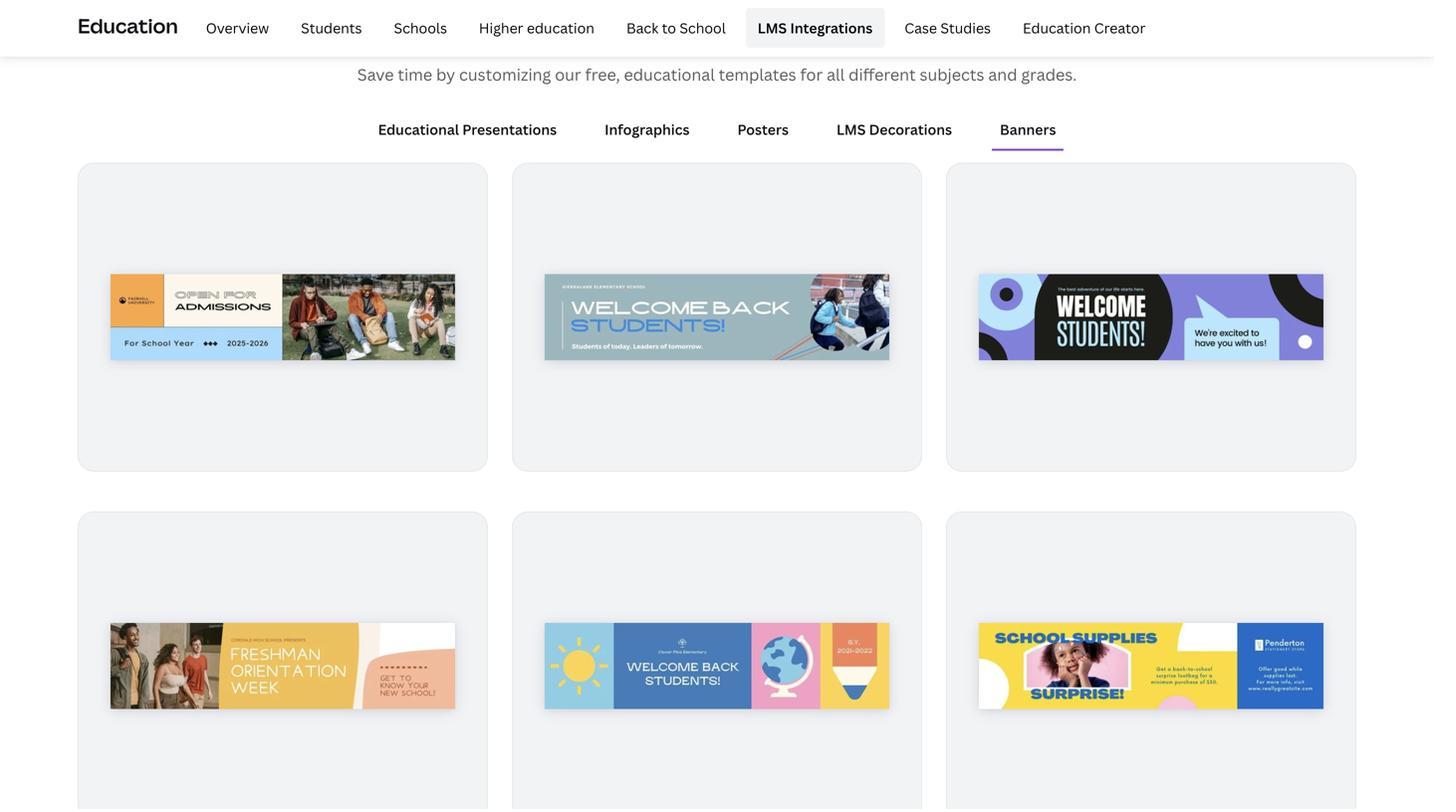 Task type: locate. For each thing, give the bounding box(es) containing it.
orange and peach organic and handcrafted welcome messages and announcements high school back to school banner image
[[111, 624, 455, 710]]

back to school
[[626, 18, 726, 37]]

lms down all
[[837, 120, 866, 139]]

back
[[626, 18, 659, 37]]

1 horizontal spatial templates
[[719, 64, 796, 85]]

templates down your
[[719, 64, 796, 85]]

overview
[[206, 18, 269, 37]]

education for education
[[78, 12, 178, 39]]

by
[[436, 64, 455, 85]]

subjects
[[920, 64, 984, 85]]

higher
[[479, 18, 523, 37]]

use canva templates in your lms assignment save time by customizing our free, educational templates for all different subjects and grades.
[[357, 13, 1077, 85]]

templates up free,
[[534, 13, 696, 56]]

education creator link
[[1011, 8, 1158, 48]]

overview link
[[194, 8, 281, 48]]

all
[[827, 64, 845, 85]]

higher education link
[[467, 8, 606, 48]]

education inside menu bar
[[1023, 18, 1091, 37]]

0 horizontal spatial templates
[[534, 13, 696, 56]]

for
[[800, 64, 823, 85]]

education creator
[[1023, 18, 1146, 37]]

to
[[662, 18, 676, 37]]

menu bar
[[186, 8, 1158, 48]]

banners
[[1000, 120, 1056, 139]]

templates
[[534, 13, 696, 56], [719, 64, 796, 85]]

lms
[[818, 13, 885, 56], [758, 18, 787, 37], [837, 120, 866, 139]]

schools
[[394, 18, 447, 37]]

assignment
[[891, 13, 1072, 56]]

lms inside button
[[837, 120, 866, 139]]

colorful illustration colour pop welcome messages and announcement elementary back to school banner image
[[545, 624, 889, 710]]

save
[[357, 64, 394, 85]]

lms up all
[[818, 13, 885, 56]]

lms inside menu bar
[[758, 18, 787, 37]]

education
[[78, 12, 178, 39], [1023, 18, 1091, 37]]

creator
[[1094, 18, 1146, 37]]

educational
[[378, 120, 459, 139]]

0 horizontal spatial education
[[78, 12, 178, 39]]

our
[[555, 64, 581, 85]]

lms right in
[[758, 18, 787, 37]]

1 vertical spatial templates
[[719, 64, 796, 85]]

posters
[[737, 120, 789, 139]]

lms inside the use canva templates in your lms assignment save time by customizing our free, educational templates for all different subjects and grades.
[[818, 13, 885, 56]]

posters button
[[729, 111, 797, 149]]

case studies
[[905, 18, 991, 37]]

1 horizontal spatial education
[[1023, 18, 1091, 37]]

presentations
[[462, 120, 557, 139]]



Task type: vqa. For each thing, say whether or not it's contained in the screenshot.
tools
no



Task type: describe. For each thing, give the bounding box(es) containing it.
your
[[737, 13, 811, 56]]

lms integrations
[[758, 18, 873, 37]]

case studies link
[[893, 8, 1003, 48]]

students
[[301, 18, 362, 37]]

0 vertical spatial templates
[[534, 13, 696, 56]]

lms decorations
[[837, 120, 952, 139]]

lms for lms integrations
[[758, 18, 787, 37]]

menu bar containing overview
[[186, 8, 1158, 48]]

lms decorations button
[[829, 111, 960, 149]]

decorations
[[869, 120, 952, 139]]

free,
[[585, 64, 620, 85]]

purple blue and black clean graphic welcome message high school back to school banner image
[[979, 274, 1324, 361]]

banners button
[[992, 111, 1064, 149]]

blue clean graphic welcome message elementary back to school banner image
[[545, 274, 889, 361]]

canva
[[428, 13, 527, 56]]

higher education
[[479, 18, 595, 37]]

schools link
[[382, 8, 459, 48]]

back to school link
[[614, 8, 738, 48]]

education for education creator
[[1023, 18, 1091, 37]]

lms integrations link
[[746, 8, 885, 48]]

case
[[905, 18, 937, 37]]

infographics button
[[597, 111, 698, 149]]

different
[[849, 64, 916, 85]]

educational presentations
[[378, 120, 557, 139]]

grades.
[[1021, 64, 1077, 85]]

lms for lms decorations
[[837, 120, 866, 139]]

customizing
[[459, 64, 551, 85]]

educational presentations button
[[370, 111, 565, 149]]

school
[[680, 18, 726, 37]]

and
[[988, 64, 1017, 85]]

infographics
[[605, 120, 690, 139]]

integrations
[[790, 18, 873, 37]]

use
[[362, 13, 422, 56]]

time
[[398, 64, 432, 85]]

students link
[[289, 8, 374, 48]]

education
[[527, 18, 595, 37]]

yellow blue and pink colour pop sales and promos business and retail back to school banner image
[[979, 624, 1324, 710]]

studies
[[941, 18, 991, 37]]

educational
[[624, 64, 715, 85]]

in
[[702, 13, 730, 56]]

orange and blue colour pop announcements university back to school banner image
[[111, 274, 455, 361]]



